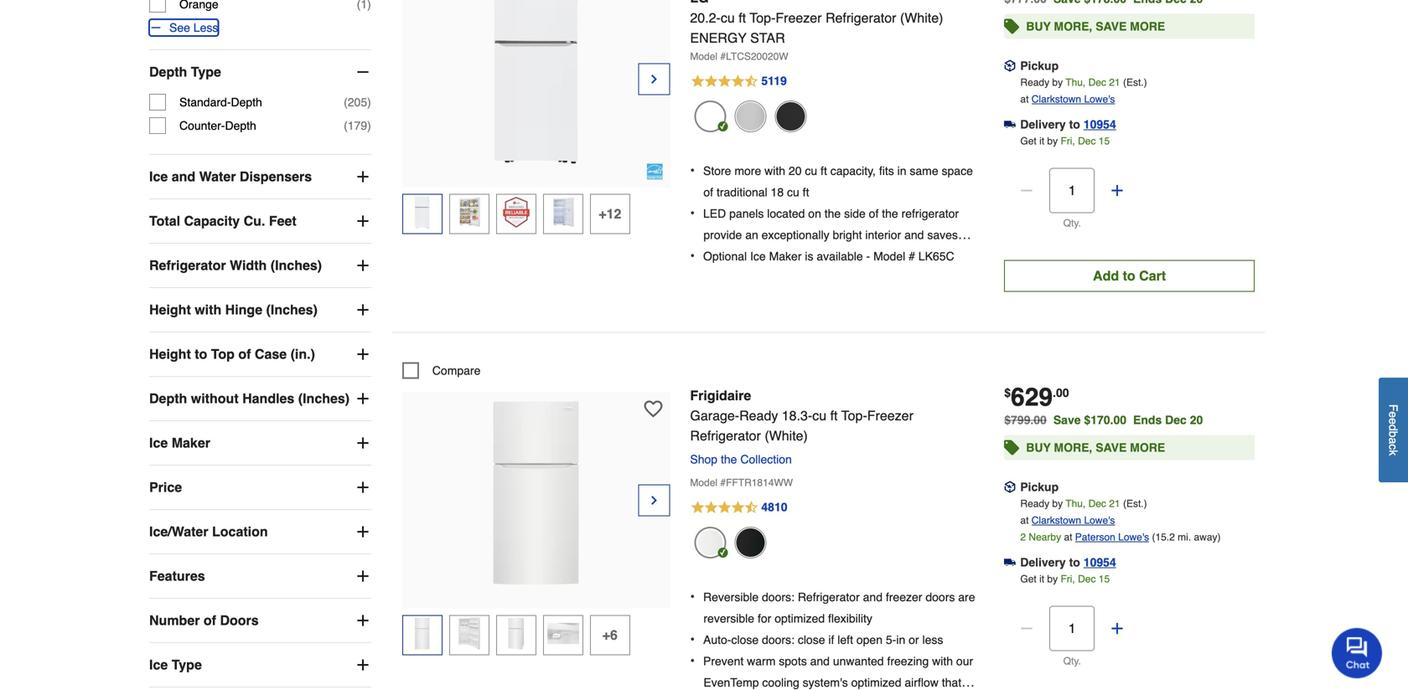 Task type: locate. For each thing, give the bounding box(es) containing it.
fri, for garage-ready 18.3-cu ft top-freezer refrigerator (white)
[[1061, 574, 1075, 586]]

2 delivery to 10954 from the top
[[1020, 556, 1116, 570]]

(15.2
[[1152, 532, 1175, 544]]

(est.) for ready by thu, dec 21 (est.) at clarkstown lowe's 2 nearby at paterson lowe's (15.2 mi. away)
[[1123, 498, 1147, 510]]

doors: up for
[[762, 591, 795, 604]]

energy
[[704, 250, 740, 263]]

1 vertical spatial (
[[344, 119, 348, 133]]

top- inside frigidaire garage-ready 18.3-cu ft top-freezer refrigerator (white)
[[841, 408, 867, 424]]

1 plus image from the top
[[354, 169, 371, 185]]

get it by fri, dec 15 down nearby
[[1021, 574, 1110, 586]]

(est.) up paterson lowe's button
[[1123, 498, 1147, 510]]

2 buy from the top
[[1026, 441, 1051, 455]]

of up led
[[704, 186, 713, 199]]

0 vertical spatial more,
[[1054, 20, 1093, 33]]

5119 button
[[690, 72, 984, 92]]

• left prevent
[[690, 654, 695, 669]]

for
[[758, 612, 771, 626]]

cooling
[[762, 677, 800, 690]]

0 vertical spatial (inches)
[[271, 258, 322, 273]]

• left energy
[[690, 248, 695, 264]]

traditional up "panels"
[[717, 186, 768, 199]]

of left "doors"
[[204, 613, 216, 629]]

1 vertical spatial truck filled image
[[1004, 557, 1016, 569]]

actual price $629.00 element
[[1004, 383, 1069, 412]]

ice for ice type
[[149, 658, 168, 673]]

0 vertical spatial save
[[1096, 20, 1127, 33]]

1 get from the top
[[1021, 135, 1037, 147]]

in inside "• store more with 20 cu ft capacity, fits in same space of traditional 18 cu ft • led panels located on the side of the refrigerator provide an exceptionally bright interior and saves energy over traditional lighting"
[[897, 164, 907, 178]]

with inside button
[[195, 302, 221, 318]]

maker down without
[[172, 436, 210, 451]]

e
[[1387, 412, 1400, 418], [1387, 418, 1400, 425]]

and down refrigerator
[[905, 229, 924, 242]]

1 thu, from the top
[[1066, 77, 1086, 88]]

1 ends dec 20 element from the top
[[1133, 0, 1210, 5]]

plus image inside ice/water location button
[[354, 524, 371, 541]]

ready inside ready by thu, dec 21 (est.) at clarkstown lowe's 2 nearby at paterson lowe's (15.2 mi. away)
[[1021, 498, 1050, 510]]

0 vertical spatial (
[[344, 96, 348, 109]]

store
[[703, 164, 731, 178]]

more, down savings save $178.00 element
[[1054, 20, 1093, 33]]

black image
[[775, 101, 807, 133]]

1 vertical spatial it
[[1040, 574, 1045, 586]]

1 vertical spatial get
[[1021, 574, 1037, 586]]

0 vertical spatial delivery
[[1020, 118, 1066, 131]]

ice type
[[149, 658, 202, 673]]

minus image
[[149, 21, 163, 34], [354, 64, 371, 81], [1019, 182, 1035, 199], [1019, 621, 1035, 638]]

save down $170.00
[[1096, 441, 1127, 455]]

depth type button
[[149, 50, 371, 94]]

# for ltcs20020w
[[720, 51, 726, 62]]

ice
[[149, 169, 168, 184], [750, 250, 766, 263], [149, 436, 168, 451], [149, 658, 168, 673]]

ice for ice maker
[[149, 436, 168, 451]]

pickup image down was price $777.00 element
[[1004, 60, 1016, 72]]

6 • from the top
[[690, 654, 695, 669]]

(est.) inside ready by thu, dec 21 (est.) at clarkstown lowe's 2 nearby at paterson lowe's (15.2 mi. away)
[[1123, 498, 1147, 510]]

clarkstown for ready by thu, dec 21 (est.) at clarkstown lowe's
[[1032, 93, 1081, 105]]

• left 'store'
[[690, 163, 695, 178]]

close
[[731, 634, 759, 647], [798, 634, 825, 647]]

model down the shop
[[690, 477, 718, 489]]

1 (est.) from the top
[[1123, 77, 1147, 88]]

by inside ready by thu, dec 21 (est.) at clarkstown lowe's
[[1052, 77, 1063, 88]]

ft right 18.3-
[[830, 408, 838, 424]]

(inches) down feet
[[271, 258, 322, 273]]

2 get it by fri, dec 15 from the top
[[1021, 574, 1110, 586]]

save
[[1096, 20, 1127, 33], [1054, 414, 1081, 427], [1096, 441, 1127, 455]]

1 stepper number input field with increment and decrement buttons number field from the top
[[1050, 168, 1095, 213]]

20
[[789, 164, 802, 178], [1190, 414, 1203, 427]]

0 vertical spatial fri,
[[1061, 135, 1075, 147]]

0 vertical spatial freezer
[[776, 10, 822, 26]]

buy down was price $777.00 element
[[1026, 20, 1051, 33]]

clarkstown inside ready by thu, dec 21 (est.) at clarkstown lowe's
[[1032, 93, 1081, 105]]

top-
[[750, 10, 776, 26], [841, 408, 867, 424]]

tag filled image
[[1004, 15, 1020, 38], [1004, 436, 1020, 460]]

1 delivery from the top
[[1020, 118, 1066, 131]]

5 • from the top
[[690, 632, 695, 648]]

ft up energy
[[739, 10, 746, 26]]

get down 2
[[1021, 574, 1037, 586]]

0 horizontal spatial the
[[721, 453, 737, 467]]

close left if
[[798, 634, 825, 647]]

1 vertical spatial pickup image
[[1004, 482, 1016, 494]]

clarkstown lowe's button
[[1032, 91, 1115, 108], [1032, 513, 1115, 529]]

with left 'our'
[[932, 655, 953, 669]]

0 vertical spatial pickup image
[[1004, 60, 1016, 72]]

10954 for garage-ready 18.3-cu ft top-freezer refrigerator (white)
[[1084, 556, 1116, 570]]

pickup image
[[1004, 60, 1016, 72], [1004, 482, 1016, 494]]

more
[[1130, 20, 1165, 33], [1130, 441, 1165, 455]]

delivery down ready by thu, dec 21 (est.) at clarkstown lowe's
[[1020, 118, 1066, 131]]

it down ready by thu, dec 21 (est.) at clarkstown lowe's
[[1040, 135, 1045, 147]]

1 horizontal spatial top-
[[841, 408, 867, 424]]

0 vertical spatial at
[[1021, 93, 1029, 105]]

6 plus image from the top
[[354, 568, 371, 585]]

0 vertical spatial in
[[897, 164, 907, 178]]

.00
[[1053, 386, 1069, 400]]

0 vertical spatial chevron right image
[[647, 71, 661, 88]]

2 pickup image from the top
[[1004, 482, 1016, 494]]

21 down savings save $178.00 element
[[1109, 77, 1120, 88]]

1 10954 from the top
[[1084, 118, 1116, 131]]

2 delivery from the top
[[1020, 556, 1066, 570]]

panels
[[729, 207, 764, 221]]

18
[[771, 186, 784, 199]]

2 tag filled image from the top
[[1004, 436, 1020, 460]]

3 plus image from the top
[[354, 346, 371, 363]]

(white) inside 20.2-cu ft top-freezer refrigerator (white) energy star
[[900, 10, 943, 26]]

1 vertical spatial ends dec 20 element
[[1133, 414, 1210, 427]]

2 e from the top
[[1387, 418, 1400, 425]]

close down reversible at the bottom of page
[[731, 634, 759, 647]]

2 4.5 stars image from the top
[[690, 498, 788, 518]]

1 vertical spatial 10954 button
[[1084, 555, 1116, 571]]

savings save $170.00 element
[[1054, 414, 1210, 427]]

4.5 stars image containing 5119
[[690, 72, 788, 92]]

height inside height with hinge (inches) button
[[149, 302, 191, 318]]

see less
[[169, 21, 218, 34]]

0 vertical spatial pickup
[[1020, 59, 1059, 73]]

ends dec 20 element containing ends dec 20
[[1133, 414, 1210, 427]]

ice type button
[[149, 644, 371, 687]]

(inches) for hinge
[[266, 302, 318, 318]]

1 get it by fri, dec 15 from the top
[[1021, 135, 1110, 147]]

tag filled image down was price $777.00 element
[[1004, 15, 1020, 38]]

0 horizontal spatial optimized
[[775, 612, 825, 626]]

more down savings save $178.00 element
[[1130, 20, 1165, 33]]

(est.) for ready by thu, dec 21 (est.) at clarkstown lowe's
[[1123, 77, 1147, 88]]

it
[[1040, 135, 1045, 147], [1040, 574, 1045, 586]]

get it by fri, dec 15 for garage-ready 18.3-cu ft top-freezer refrigerator (white)
[[1021, 574, 1110, 586]]

# down energy
[[720, 51, 726, 62]]

plus image for ice and water dispensers
[[354, 169, 371, 185]]

plus image inside depth without handles (inches) button
[[354, 391, 371, 407]]

optional
[[703, 250, 747, 263]]

thumbnail image
[[406, 196, 438, 228], [453, 196, 485, 228], [500, 196, 532, 228], [547, 196, 579, 228], [406, 618, 438, 650], [453, 618, 485, 650], [500, 618, 532, 650], [547, 618, 579, 650]]

1 vertical spatial stepper number input field with increment and decrement buttons number field
[[1050, 607, 1095, 652]]

get it by fri, dec 15 down ready by thu, dec 21 (est.) at clarkstown lowe's
[[1021, 135, 1110, 147]]

height left the top
[[149, 347, 191, 362]]

fri, down nearby
[[1061, 574, 1075, 586]]

plus image for height to top of case (in.)
[[354, 346, 371, 363]]

0 vertical spatial ready
[[1021, 77, 1050, 88]]

save down savings save $178.00 element
[[1096, 20, 1127, 33]]

ice for ice and water dispensers
[[149, 169, 168, 184]]

1 clarkstown lowe's button from the top
[[1032, 91, 1115, 108]]

tag filled image for garage-ready 18.3-cu ft top-freezer refrigerator (white)
[[1004, 436, 1020, 460]]

ready inside frigidaire garage-ready 18.3-cu ft top-freezer refrigerator (white)
[[739, 408, 778, 424]]

thu, for ready by thu, dec 21 (est.) at clarkstown lowe's
[[1066, 77, 1086, 88]]

thu, inside ready by thu, dec 21 (est.) at clarkstown lowe's
[[1066, 77, 1086, 88]]

5119
[[761, 74, 787, 88]]

ice up price at the left of the page
[[149, 436, 168, 451]]

plus image inside number of doors button
[[354, 613, 371, 630]]

top- up star
[[750, 10, 776, 26]]

10954 button down paterson
[[1084, 555, 1116, 571]]

1 vertical spatial (white)
[[765, 428, 808, 444]]

2 ( from the top
[[344, 119, 348, 133]]

and inside "• store more with 20 cu ft capacity, fits in same space of traditional 18 cu ft • led panels located on the side of the refrigerator provide an exceptionally bright interior and saves energy over traditional lighting"
[[905, 229, 924, 242]]

0 vertical spatial clarkstown
[[1032, 93, 1081, 105]]

2 15 from the top
[[1099, 574, 1110, 586]]

ends dec 20 element for savings save $178.00 element
[[1133, 0, 1210, 5]]

1 vertical spatial )
[[367, 119, 371, 133]]

$170.00
[[1084, 414, 1127, 427]]

(inches) inside button
[[298, 391, 350, 407]]

ready up nearby
[[1021, 498, 1050, 510]]

2 10954 button from the top
[[1084, 555, 1116, 571]]

optimized down unwanted
[[851, 677, 902, 690]]

2 fri, from the top
[[1061, 574, 1075, 586]]

0 vertical spatial type
[[191, 64, 221, 80]]

more,
[[1054, 20, 1093, 33], [1054, 441, 1093, 455]]

to down ready by thu, dec 21 (est.) at clarkstown lowe's
[[1069, 118, 1080, 131]]

warm
[[747, 655, 776, 669]]

0 vertical spatial thu,
[[1066, 77, 1086, 88]]

2 close from the left
[[798, 634, 825, 647]]

buy more, save more down $799.00 save $170.00 ends dec 20
[[1026, 441, 1165, 455]]

2 vertical spatial ready
[[1021, 498, 1050, 510]]

0 vertical spatial lowe's
[[1084, 93, 1115, 105]]

0 vertical spatial model
[[690, 51, 718, 62]]

freezing
[[887, 655, 929, 669]]

1 vertical spatial gallery item 0 image
[[444, 401, 628, 586]]

model
[[690, 51, 718, 62], [874, 250, 906, 263], [690, 477, 718, 489]]

0 vertical spatial doors:
[[762, 591, 795, 604]]

1 height from the top
[[149, 302, 191, 318]]

( for 205
[[344, 96, 348, 109]]

and up system's
[[810, 655, 830, 669]]

0 vertical spatial buy more, save more
[[1026, 20, 1165, 33]]

1 vertical spatial #
[[909, 250, 915, 263]]

(white)
[[900, 10, 943, 26], [765, 428, 808, 444]]

more down ends
[[1130, 441, 1165, 455]]

plus image for total capacity cu. feet
[[354, 213, 371, 230]]

type for depth type
[[191, 64, 221, 80]]

plus image inside height with hinge (inches) button
[[354, 302, 371, 319]]

at
[[1021, 93, 1029, 105], [1021, 515, 1029, 527], [1064, 532, 1073, 544]]

4.5 stars image
[[690, 72, 788, 92], [690, 498, 788, 518]]

1 vertical spatial 10954
[[1084, 556, 1116, 570]]

plus image inside refrigerator width (inches) button
[[354, 257, 371, 274]]

(est.) inside ready by thu, dec 21 (est.) at clarkstown lowe's
[[1123, 77, 1147, 88]]

2 stepper number input field with increment and decrement buttons number field from the top
[[1050, 607, 1095, 652]]

# for fftr1814ww
[[720, 477, 726, 489]]

2 vertical spatial #
[[720, 477, 726, 489]]

depth down see
[[149, 64, 187, 80]]

side
[[844, 207, 866, 221]]

counter-
[[179, 119, 225, 133]]

the right the shop
[[721, 453, 737, 467]]

refrigerator inside frigidaire garage-ready 18.3-cu ft top-freezer refrigerator (white)
[[690, 428, 761, 444]]

pickup image down $799.00
[[1004, 482, 1016, 494]]

1 vertical spatial lowe's
[[1084, 515, 1115, 527]]

refrigerator up 5119 button
[[826, 10, 896, 26]]

5-
[[886, 634, 896, 647]]

1 vertical spatial 4.5 stars image
[[690, 498, 788, 518]]

2 qty. from the top
[[1063, 656, 1081, 668]]

15 for 20.2-cu ft top-freezer refrigerator (white) energy star
[[1099, 135, 1110, 147]]

chevron right image
[[647, 71, 661, 88], [647, 493, 661, 509]]

the
[[825, 207, 841, 221], [882, 207, 898, 221], [721, 453, 737, 467]]

1 fri, from the top
[[1061, 135, 1075, 147]]

4.5 stars image containing 4810
[[690, 498, 788, 518]]

model down energy
[[690, 51, 718, 62]]

2 vertical spatial save
[[1096, 441, 1127, 455]]

top
[[211, 347, 235, 362]]

$ 629 .00
[[1004, 383, 1069, 412]]

1 • from the top
[[690, 163, 695, 178]]

2 10954 from the top
[[1084, 556, 1116, 570]]

1 vertical spatial height
[[149, 347, 191, 362]]

0 horizontal spatial 20
[[789, 164, 802, 178]]

# down shop the collection
[[720, 477, 726, 489]]

ready inside ready by thu, dec 21 (est.) at clarkstown lowe's
[[1021, 77, 1050, 88]]

model right -
[[874, 250, 906, 263]]

maker down exceptionally
[[769, 250, 802, 263]]

of
[[704, 186, 713, 199], [869, 207, 879, 221], [238, 347, 251, 362], [204, 613, 216, 629]]

2 truck filled image from the top
[[1004, 557, 1016, 569]]

20 right ends
[[1190, 414, 1203, 427]]

2 ) from the top
[[367, 119, 371, 133]]

refrigerator down garage-
[[690, 428, 761, 444]]

pickup for garage-ready 18.3-cu ft top-freezer refrigerator (white)
[[1020, 481, 1059, 494]]

0 vertical spatial delivery to 10954
[[1020, 118, 1116, 131]]

1 vertical spatial qty.
[[1063, 656, 1081, 668]]

15 for garage-ready 18.3-cu ft top-freezer refrigerator (white)
[[1099, 574, 1110, 586]]

stainless steel image
[[735, 101, 766, 133]]

of right the top
[[238, 347, 251, 362]]

plus image for ice type
[[354, 657, 371, 674]]

plus image inside ice maker button
[[354, 435, 371, 452]]

1 horizontal spatial the
[[825, 207, 841, 221]]

1 pickup from the top
[[1020, 59, 1059, 73]]

0 vertical spatial top-
[[750, 10, 776, 26]]

garage-
[[690, 408, 739, 424]]

refrigerator up 'flexibility'
[[798, 591, 860, 604]]

1 vertical spatial (inches)
[[266, 302, 318, 318]]

freezer inside frigidaire garage-ready 18.3-cu ft top-freezer refrigerator (white)
[[867, 408, 914, 424]]

(
[[344, 96, 348, 109], [344, 119, 348, 133]]

2 buy more, save more from the top
[[1026, 441, 1165, 455]]

1 gallery item 0 image from the top
[[444, 0, 628, 164]]

the right on at right
[[825, 207, 841, 221]]

1 qty. from the top
[[1063, 218, 1081, 229]]

1 21 from the top
[[1109, 77, 1120, 88]]

1 tag filled image from the top
[[1004, 15, 1020, 38]]

lowe's inside ready by thu, dec 21 (est.) at clarkstown lowe's
[[1084, 93, 1115, 105]]

was price $777.00 element
[[1004, 0, 1054, 5]]

0 vertical spatial (est.)
[[1123, 77, 1147, 88]]

1 ) from the top
[[367, 96, 371, 109]]

1 vertical spatial more,
[[1054, 441, 1093, 455]]

left
[[838, 634, 853, 647]]

at for ready by thu, dec 21 (est.) at clarkstown lowe's 2 nearby at paterson lowe's (15.2 mi. away)
[[1021, 515, 1029, 527]]

4 plus image from the top
[[354, 480, 371, 496]]

plus image inside ice and water dispensers button
[[354, 169, 371, 185]]

2 21 from the top
[[1109, 498, 1120, 510]]

10954 down ready by thu, dec 21 (est.) at clarkstown lowe's
[[1084, 118, 1116, 131]]

2 more, from the top
[[1054, 441, 1093, 455]]

4.5 stars image for 5119 button
[[690, 72, 788, 92]]

2 get from the top
[[1021, 574, 1037, 586]]

height with hinge (inches)
[[149, 302, 318, 318]]

2 chevron right image from the top
[[647, 493, 661, 509]]

refrigerator inside • reversible doors: refrigerator and freezer doors are reversible for optimized flexibility • auto-close doors: close if left open 5-in or less • prevent warm spots and unwanted freezing with our eventemp cooling system's optimized airflow tha
[[798, 591, 860, 604]]

1 vertical spatial save
[[1054, 414, 1081, 427]]

0 vertical spatial ends dec 20 element
[[1133, 0, 1210, 5]]

0 vertical spatial height
[[149, 302, 191, 318]]

15 down ready by thu, dec 21 (est.) at clarkstown lowe's
[[1099, 135, 1110, 147]]

minus image inside depth type button
[[354, 64, 371, 81]]

1 vertical spatial in
[[896, 634, 906, 647]]

collection
[[740, 453, 792, 467]]

0 vertical spatial 4.5 stars image
[[690, 72, 788, 92]]

0 vertical spatial #
[[720, 51, 726, 62]]

without
[[191, 391, 239, 407]]

to right "add"
[[1123, 268, 1136, 284]]

the up interior
[[882, 207, 898, 221]]

15 down paterson lowe's button
[[1099, 574, 1110, 586]]

1 chevron right image from the top
[[647, 71, 661, 88]]

5013015811 element
[[402, 363, 481, 379]]

fri, down ready by thu, dec 21 (est.) at clarkstown lowe's
[[1061, 135, 1075, 147]]

ice down an
[[750, 250, 766, 263]]

more for garage-ready 18.3-cu ft top-freezer refrigerator (white)
[[1130, 441, 1165, 455]]

1 clarkstown from the top
[[1032, 93, 1081, 105]]

• left led
[[690, 205, 695, 221]]

maker inside button
[[172, 436, 210, 451]]

0 horizontal spatial with
[[195, 302, 221, 318]]

ends dec 20 element
[[1133, 0, 1210, 5], [1133, 414, 1210, 427]]

pickup up nearby
[[1020, 481, 1059, 494]]

0 vertical spatial get it by fri, dec 15
[[1021, 135, 1110, 147]]

+6
[[602, 628, 618, 643]]

2 thu, from the top
[[1066, 498, 1086, 510]]

21 for ready by thu, dec 21 (est.) at clarkstown lowe's
[[1109, 77, 1120, 88]]

flexibility
[[828, 612, 873, 626]]

21 inside ready by thu, dec 21 (est.) at clarkstown lowe's
[[1109, 77, 1120, 88]]

0 vertical spatial gallery item 0 image
[[444, 0, 628, 164]]

1 buy from the top
[[1026, 20, 1051, 33]]

0 horizontal spatial freezer
[[776, 10, 822, 26]]

(inches)
[[271, 258, 322, 273], [266, 302, 318, 318], [298, 391, 350, 407]]

0 horizontal spatial maker
[[172, 436, 210, 451]]

traditional
[[717, 186, 768, 199], [769, 250, 820, 263]]

2 clarkstown from the top
[[1032, 515, 1081, 527]]

depth
[[149, 64, 187, 80], [231, 96, 262, 109], [225, 119, 256, 133], [149, 391, 187, 407]]

+12 button
[[590, 194, 630, 234]]

0 vertical spatial buy
[[1026, 20, 1051, 33]]

with left hinge in the left of the page
[[195, 302, 221, 318]]

thu, inside ready by thu, dec 21 (est.) at clarkstown lowe's 2 nearby at paterson lowe's (15.2 mi. away)
[[1066, 498, 1086, 510]]

and
[[172, 169, 195, 184], [905, 229, 924, 242], [863, 591, 883, 604], [810, 655, 830, 669]]

plus image inside total capacity cu. feet button
[[354, 213, 371, 230]]

fri, for 20.2-cu ft top-freezer refrigerator (white) energy star
[[1061, 135, 1075, 147]]

get down ready by thu, dec 21 (est.) at clarkstown lowe's
[[1021, 135, 1037, 147]]

3 • from the top
[[690, 248, 695, 264]]

4.5 stars image down model # fftr1814ww
[[690, 498, 788, 518]]

0 horizontal spatial close
[[731, 634, 759, 647]]

plus image inside the height to top of case (in.) button
[[354, 346, 371, 363]]

1 vertical spatial buy more, save more
[[1026, 441, 1165, 455]]

top- inside 20.2-cu ft top-freezer refrigerator (white) energy star
[[750, 10, 776, 26]]

traditional down exceptionally
[[769, 250, 820, 263]]

by inside ready by thu, dec 21 (est.) at clarkstown lowe's 2 nearby at paterson lowe's (15.2 mi. away)
[[1052, 498, 1063, 510]]

0 vertical spatial truck filled image
[[1004, 119, 1016, 131]]

1 ( from the top
[[344, 96, 348, 109]]

21 inside ready by thu, dec 21 (est.) at clarkstown lowe's 2 nearby at paterson lowe's (15.2 mi. away)
[[1109, 498, 1120, 510]]

1 vertical spatial pickup
[[1020, 481, 1059, 494]]

f
[[1387, 405, 1400, 412]]

1 it from the top
[[1040, 135, 1045, 147]]

4.5 stars image down model # ltcs20020w
[[690, 72, 788, 92]]

1 vertical spatial at
[[1021, 515, 1029, 527]]

savings save $178.00 element
[[1054, 0, 1210, 5]]

minus image inside 'see less' button
[[149, 21, 163, 34]]

10954 down paterson
[[1084, 556, 1116, 570]]

2 ends dec 20 element from the top
[[1133, 414, 1210, 427]]

1 4.5 stars image from the top
[[690, 72, 788, 92]]

0 horizontal spatial (white)
[[765, 428, 808, 444]]

1 delivery to 10954 from the top
[[1020, 118, 1116, 131]]

spots
[[779, 655, 807, 669]]

dec inside ready by thu, dec 21 (est.) at clarkstown lowe's 2 nearby at paterson lowe's (15.2 mi. away)
[[1089, 498, 1106, 510]]

delivery to 10954 down ready by thu, dec 21 (est.) at clarkstown lowe's
[[1020, 118, 1116, 131]]

plus image
[[354, 169, 371, 185], [354, 302, 371, 319], [354, 346, 371, 363], [354, 480, 371, 496], [354, 524, 371, 541], [354, 568, 371, 585]]

in left or
[[896, 634, 906, 647]]

1 vertical spatial buy
[[1026, 441, 1051, 455]]

saves
[[927, 229, 958, 242]]

fri,
[[1061, 135, 1075, 147], [1061, 574, 1075, 586]]

0 vertical spatial 10954
[[1084, 118, 1116, 131]]

1 horizontal spatial (white)
[[900, 10, 943, 26]]

) down ( 205 )
[[367, 119, 371, 133]]

1 vertical spatial doors:
[[762, 634, 795, 647]]

truck filled image
[[1004, 119, 1016, 131], [1004, 557, 1016, 569]]

( for 179
[[344, 119, 348, 133]]

0 vertical spatial 10954 button
[[1084, 116, 1116, 133]]

2 pickup from the top
[[1020, 481, 1059, 494]]

ice/water
[[149, 524, 208, 540]]

21 up paterson lowe's button
[[1109, 498, 1120, 510]]

0 vertical spatial it
[[1040, 135, 1045, 147]]

10954 button down ready by thu, dec 21 (est.) at clarkstown lowe's
[[1084, 116, 1116, 133]]

2 vertical spatial (inches)
[[298, 391, 350, 407]]

1 vertical spatial ready
[[739, 408, 778, 424]]

0 vertical spatial tag filled image
[[1004, 15, 1020, 38]]

5 plus image from the top
[[354, 524, 371, 541]]

save down .00
[[1054, 414, 1081, 427]]

1 horizontal spatial maker
[[769, 250, 802, 263]]

1 truck filled image from the top
[[1004, 119, 1016, 131]]

gallery item 0 image
[[444, 0, 628, 164], [444, 401, 628, 586]]

1 vertical spatial freezer
[[867, 408, 914, 424]]

(inches) inside button
[[266, 302, 318, 318]]

629
[[1011, 383, 1053, 412]]

plus image
[[1109, 182, 1126, 199], [354, 213, 371, 230], [354, 257, 371, 274], [354, 391, 371, 407], [354, 435, 371, 452], [354, 613, 371, 630], [1109, 621, 1126, 638], [354, 657, 371, 674]]

lg20.2-cu ft top-freezer refrigerator (white) energy star element
[[402, 0, 670, 187]]

1 vertical spatial chevron right image
[[647, 493, 661, 509]]

model # ltcs20020w
[[690, 51, 788, 62]]

0 vertical spatial get
[[1021, 135, 1037, 147]]

2 more from the top
[[1130, 441, 1165, 455]]

2 it from the top
[[1040, 574, 1045, 586]]

freezer
[[776, 10, 822, 26], [867, 408, 914, 424]]

plus image for ice/water location
[[354, 524, 371, 541]]

2 vertical spatial lowe's
[[1118, 532, 1149, 544]]

2 height from the top
[[149, 347, 191, 362]]

1 vertical spatial delivery to 10954
[[1020, 556, 1116, 570]]

with up 18
[[765, 164, 785, 178]]

ready down was price $777.00 element
[[1021, 77, 1050, 88]]

ice and water dispensers button
[[149, 155, 371, 199]]

(est.) down savings save $178.00 element
[[1123, 77, 1147, 88]]

1 vertical spatial fri,
[[1061, 574, 1075, 586]]

tag filled image down $799.00
[[1004, 436, 1020, 460]]

1 vertical spatial top-
[[841, 408, 867, 424]]

if
[[829, 634, 834, 647]]

delivery down nearby
[[1020, 556, 1066, 570]]

more, down $799.00 save $170.00 ends dec 20
[[1054, 441, 1093, 455]]

• left reversible
[[690, 589, 695, 605]]

with inside "• store more with 20 cu ft capacity, fits in same space of traditional 18 cu ft • led panels located on the side of the refrigerator provide an exceptionally bright interior and saves energy over traditional lighting"
[[765, 164, 785, 178]]

type down number
[[172, 658, 202, 673]]

refrigerator down total
[[149, 258, 226, 273]]

depth inside depth without handles (inches) button
[[149, 391, 187, 407]]

ice/water location button
[[149, 511, 371, 554]]

ft inside 20.2-cu ft top-freezer refrigerator (white) energy star
[[739, 10, 746, 26]]

20.2-cu ft top-freezer refrigerator (white) energy star link
[[690, 0, 984, 48]]

1 pickup image from the top
[[1004, 60, 1016, 72]]

cu inside 20.2-cu ft top-freezer refrigerator (white) energy star
[[721, 10, 735, 26]]

0 vertical spatial 20
[[789, 164, 802, 178]]

more, for garage-ready 18.3-cu ft top-freezer refrigerator (white)
[[1054, 441, 1093, 455]]

delivery for 20.2-cu ft top-freezer refrigerator (white) energy star
[[1020, 118, 1066, 131]]

(inches) up (in.)
[[266, 302, 318, 318]]

1 10954 button from the top
[[1084, 116, 1116, 133]]

in right fits
[[897, 164, 907, 178]]

pickup image for 20.2-cu ft top-freezer refrigerator (white) energy star
[[1004, 60, 1016, 72]]

clarkstown inside ready by thu, dec 21 (est.) at clarkstown lowe's 2 nearby at paterson lowe's (15.2 mi. away)
[[1032, 515, 1081, 527]]

chevron right image for +6
[[647, 493, 661, 509]]

ft inside frigidaire garage-ready 18.3-cu ft top-freezer refrigerator (white)
[[830, 408, 838, 424]]

and left water on the top left of the page
[[172, 169, 195, 184]]

plus image for features
[[354, 568, 371, 585]]

clarkstown
[[1032, 93, 1081, 105], [1032, 515, 1081, 527]]

1 vertical spatial type
[[172, 658, 202, 673]]

1 vertical spatial thu,
[[1066, 498, 1086, 510]]

1 vertical spatial clarkstown lowe's button
[[1032, 513, 1115, 529]]

plus image inside features button
[[354, 568, 371, 585]]

of right side
[[869, 207, 879, 221]]

1 vertical spatial clarkstown
[[1032, 515, 1081, 527]]

delivery to 10954 down nearby
[[1020, 556, 1116, 570]]

ice up total
[[149, 169, 168, 184]]

with inside • reversible doors: refrigerator and freezer doors are reversible for optimized flexibility • auto-close doors: close if left open 5-in or less • prevent warm spots and unwanted freezing with our eventemp cooling system's optimized airflow tha
[[932, 655, 953, 669]]

$799.00 save $170.00 ends dec 20
[[1004, 414, 1203, 427]]

plus image inside ice type button
[[354, 657, 371, 674]]

delivery to 10954 for 20.2-cu ft top-freezer refrigerator (white) energy star
[[1020, 118, 1116, 131]]

• left auto-
[[690, 632, 695, 648]]

2 plus image from the top
[[354, 302, 371, 319]]

1 15 from the top
[[1099, 135, 1110, 147]]

at inside ready by thu, dec 21 (est.) at clarkstown lowe's
[[1021, 93, 1029, 105]]

1 vertical spatial optimized
[[851, 677, 902, 690]]

ice/water location
[[149, 524, 268, 540]]

2 horizontal spatial with
[[932, 655, 953, 669]]

0 vertical spatial )
[[367, 96, 371, 109]]

height
[[149, 302, 191, 318], [149, 347, 191, 362]]

1 more, from the top
[[1054, 20, 1093, 33]]

0 vertical spatial traditional
[[717, 186, 768, 199]]

1 buy more, save more from the top
[[1026, 20, 1165, 33]]

buy more, save more down savings save $178.00 element
[[1026, 20, 1165, 33]]

more for 20.2-cu ft top-freezer refrigerator (white) energy star
[[1130, 20, 1165, 33]]

1 more from the top
[[1130, 20, 1165, 33]]

4810 button
[[690, 498, 984, 518]]

depth up ice maker
[[149, 391, 187, 407]]

buy more, save more
[[1026, 20, 1165, 33], [1026, 441, 1165, 455]]

top- right 18.3-
[[841, 408, 867, 424]]

0 horizontal spatial traditional
[[717, 186, 768, 199]]

2 (est.) from the top
[[1123, 498, 1147, 510]]

doors: down for
[[762, 634, 795, 647]]

0 horizontal spatial top-
[[750, 10, 776, 26]]

price
[[149, 480, 182, 495]]

buy for 20.2-cu ft top-freezer refrigerator (white) energy star
[[1026, 20, 1051, 33]]

type
[[191, 64, 221, 80], [172, 658, 202, 673]]

height inside button
[[149, 347, 191, 362]]

1 vertical spatial get it by fri, dec 15
[[1021, 574, 1110, 586]]

Stepper number input field with increment and decrement buttons number field
[[1050, 168, 1095, 213], [1050, 607, 1095, 652]]

plus image inside price button
[[354, 480, 371, 496]]

20 inside "• store more with 20 cu ft capacity, fits in same space of traditional 18 cu ft • led panels located on the side of the refrigerator provide an exceptionally bright interior and saves energy over traditional lighting"
[[789, 164, 802, 178]]

get it by fri, dec 15
[[1021, 135, 1110, 147], [1021, 574, 1110, 586]]



Task type: describe. For each thing, give the bounding box(es) containing it.
in inside • reversible doors: refrigerator and freezer doors are reversible for optimized flexibility • auto-close doors: close if left open 5-in or less • prevent warm spots and unwanted freezing with our eventemp cooling system's optimized airflow tha
[[896, 634, 906, 647]]

(inches) inside button
[[271, 258, 322, 273]]

f e e d b a c k button
[[1379, 378, 1408, 483]]

to down paterson
[[1069, 556, 1080, 570]]

unwanted
[[833, 655, 884, 669]]

more, for 20.2-cu ft top-freezer refrigerator (white) energy star
[[1054, 20, 1093, 33]]

is
[[805, 250, 814, 263]]

ice inside • optional ice maker is available - model # lk65c
[[750, 250, 766, 263]]

dispensers
[[240, 169, 312, 184]]

-
[[866, 250, 870, 263]]

plus image for refrigerator width (inches)
[[354, 257, 371, 274]]

plus image for depth without handles (inches)
[[354, 391, 371, 407]]

10954 for 20.2-cu ft top-freezer refrigerator (white) energy star
[[1084, 118, 1116, 131]]

# inside • optional ice maker is available - model # lk65c
[[909, 250, 915, 263]]

1 vertical spatial traditional
[[769, 250, 820, 263]]

10954 button for garage-ready 18.3-cu ft top-freezer refrigerator (white)
[[1084, 555, 1116, 571]]

save for garage-ready 18.3-cu ft top-freezer refrigerator (white)
[[1096, 441, 1127, 455]]

chevron right image for +12
[[647, 71, 661, 88]]

an
[[745, 229, 758, 242]]

lowe's for ready by thu, dec 21 (est.) at clarkstown lowe's 2 nearby at paterson lowe's (15.2 mi. away)
[[1084, 515, 1115, 527]]

and inside button
[[172, 169, 195, 184]]

buy more, save more for garage-ready 18.3-cu ft top-freezer refrigerator (white)
[[1026, 441, 1165, 455]]

buy for garage-ready 18.3-cu ft top-freezer refrigerator (white)
[[1026, 441, 1051, 455]]

1 vertical spatial 20
[[1190, 414, 1203, 427]]

delivery to 10954 for garage-ready 18.3-cu ft top-freezer refrigerator (white)
[[1020, 556, 1116, 570]]

(inches) for handles
[[298, 391, 350, 407]]

height with hinge (inches) button
[[149, 288, 371, 332]]

number of doors button
[[149, 599, 371, 643]]

shop
[[690, 453, 718, 467]]

nearby
[[1029, 532, 1061, 544]]

truck filled image for garage-ready 18.3-cu ft top-freezer refrigerator (white)
[[1004, 557, 1016, 569]]

exceptionally
[[762, 229, 830, 242]]

get it by fri, dec 15 for 20.2-cu ft top-freezer refrigerator (white) energy star
[[1021, 135, 1110, 147]]

capacity,
[[830, 164, 876, 178]]

(white) inside frigidaire garage-ready 18.3-cu ft top-freezer refrigerator (white)
[[765, 428, 808, 444]]

plus image for height with hinge (inches)
[[354, 302, 371, 319]]

depth down standard-depth
[[225, 119, 256, 133]]

auto-
[[703, 634, 731, 647]]

chat invite button image
[[1332, 628, 1383, 679]]

are
[[958, 591, 975, 604]]

reversible
[[704, 612, 755, 626]]

case
[[255, 347, 287, 362]]

depth type
[[149, 64, 221, 80]]

• store more with 20 cu ft capacity, fits in same space of traditional 18 cu ft • led panels located on the side of the refrigerator provide an exceptionally bright interior and saves energy over traditional lighting
[[690, 163, 973, 263]]

4.5 stars image for 4810 button
[[690, 498, 788, 518]]

save for 20.2-cu ft top-freezer refrigerator (white) energy star
[[1096, 20, 1127, 33]]

ready by thu, dec 21 (est.) at clarkstown lowe's
[[1021, 77, 1147, 105]]

refrigerator inside button
[[149, 258, 226, 273]]

it for garage-ready 18.3-cu ft top-freezer refrigerator (white)
[[1040, 574, 1045, 586]]

21 for ready by thu, dec 21 (est.) at clarkstown lowe's 2 nearby at paterson lowe's (15.2 mi. away)
[[1109, 498, 1120, 510]]

add to cart
[[1093, 268, 1166, 284]]

refrigerator inside 20.2-cu ft top-freezer refrigerator (white) energy star
[[826, 10, 896, 26]]

open
[[857, 634, 883, 647]]

• optional ice maker is available - model # lk65c
[[690, 248, 954, 264]]

less
[[922, 634, 943, 647]]

truck filled image for 20.2-cu ft top-freezer refrigerator (white) energy star
[[1004, 119, 1016, 131]]

white image
[[694, 101, 726, 133]]

away)
[[1194, 532, 1221, 544]]

cu inside frigidaire garage-ready 18.3-cu ft top-freezer refrigerator (white)
[[812, 408, 827, 424]]

energy
[[690, 30, 747, 46]]

1 e from the top
[[1387, 412, 1400, 418]]

1 close from the left
[[731, 634, 759, 647]]

less
[[193, 21, 218, 34]]

add
[[1093, 268, 1119, 284]]

plus image for number of doors
[[354, 613, 371, 630]]

see
[[169, 21, 190, 34]]

• reversible doors: refrigerator and freezer doors are reversible for optimized flexibility • auto-close doors: close if left open 5-in or less • prevent warm spots and unwanted freezing with our eventemp cooling system's optimized airflow tha
[[690, 589, 975, 691]]

paterson
[[1075, 532, 1116, 544]]

frigidaire
[[690, 388, 751, 404]]

model for model # fftr1814ww
[[690, 477, 718, 489]]

1 doors: from the top
[[762, 591, 795, 604]]

features button
[[149, 555, 371, 599]]

+12
[[599, 206, 621, 222]]

ft left capacity,
[[821, 164, 827, 178]]

2 gallery item 0 image from the top
[[444, 401, 628, 586]]

prevent
[[703, 655, 744, 669]]

( 205 )
[[344, 96, 371, 109]]

205
[[348, 96, 367, 109]]

paterson lowe's button
[[1075, 529, 1149, 546]]

) for ( 179 )
[[367, 119, 371, 133]]

lighting
[[823, 250, 860, 263]]

thu, for ready by thu, dec 21 (est.) at clarkstown lowe's 2 nearby at paterson lowe's (15.2 mi. away)
[[1066, 498, 1086, 510]]

2
[[1021, 532, 1026, 544]]

20.2-cu ft top-freezer refrigerator (white) energy star
[[690, 10, 943, 46]]

depth inside depth type button
[[149, 64, 187, 80]]

buy more, save more for 20.2-cu ft top-freezer refrigerator (white) energy star
[[1026, 20, 1165, 33]]

fftr1814ww
[[726, 477, 793, 489]]

ice maker
[[149, 436, 210, 451]]

location
[[212, 524, 268, 540]]

2 doors: from the top
[[762, 634, 795, 647]]

clarkstown for ready by thu, dec 21 (est.) at clarkstown lowe's 2 nearby at paterson lowe's (15.2 mi. away)
[[1032, 515, 1081, 527]]

maker inside • optional ice maker is available - model # lk65c
[[769, 250, 802, 263]]

10954 button for 20.2-cu ft top-freezer refrigerator (white) energy star
[[1084, 116, 1116, 133]]

18.3-
[[782, 408, 812, 424]]

feet
[[269, 213, 297, 229]]

$799.00
[[1004, 414, 1047, 427]]

black image
[[735, 527, 766, 559]]

lowe's for ready by thu, dec 21 (est.) at clarkstown lowe's
[[1084, 93, 1115, 105]]

) for ( 205 )
[[367, 96, 371, 109]]

ft up on at right
[[803, 186, 809, 199]]

energy star qualified image
[[647, 163, 663, 180]]

20.2-
[[690, 10, 721, 26]]

model # fftr1814ww
[[690, 477, 793, 489]]

2 • from the top
[[690, 205, 695, 221]]

provide
[[704, 229, 742, 242]]

ice maker button
[[149, 422, 371, 465]]

number of doors
[[149, 613, 259, 629]]

depth without handles (inches) button
[[149, 377, 371, 421]]

reversible
[[703, 591, 759, 604]]

plus image for price
[[354, 480, 371, 496]]

4 • from the top
[[690, 589, 695, 605]]

k
[[1387, 450, 1400, 456]]

doors
[[220, 613, 259, 629]]

star
[[750, 30, 785, 46]]

height for height to top of case (in.)
[[149, 347, 191, 362]]

refrigerator width (inches) button
[[149, 244, 371, 288]]

total capacity cu. feet button
[[149, 200, 371, 243]]

same
[[910, 164, 939, 178]]

ready for ready by thu, dec 21 (est.) at clarkstown lowe's
[[1021, 77, 1050, 88]]

b
[[1387, 431, 1400, 438]]

white image
[[694, 527, 726, 559]]

2 clarkstown lowe's button from the top
[[1032, 513, 1115, 529]]

delivery for garage-ready 18.3-cu ft top-freezer refrigerator (white)
[[1020, 556, 1066, 570]]

height for height with hinge (inches)
[[149, 302, 191, 318]]

pickup for 20.2-cu ft top-freezer refrigerator (white) energy star
[[1020, 59, 1059, 73]]

more
[[735, 164, 761, 178]]

ready for ready by thu, dec 21 (est.) at clarkstown lowe's 2 nearby at paterson lowe's (15.2 mi. away)
[[1021, 498, 1050, 510]]

to left the top
[[195, 347, 207, 362]]

and up 'flexibility'
[[863, 591, 883, 604]]

depth without handles (inches)
[[149, 391, 350, 407]]

depth down depth type button
[[231, 96, 262, 109]]

freezer inside 20.2-cu ft top-freezer refrigerator (white) energy star
[[776, 10, 822, 26]]

pickup image for garage-ready 18.3-cu ft top-freezer refrigerator (white)
[[1004, 482, 1016, 494]]

at for ready by thu, dec 21 (est.) at clarkstown lowe's
[[1021, 93, 1029, 105]]

system's
[[803, 677, 848, 690]]

tag filled image for 20.2-cu ft top-freezer refrigerator (white) energy star
[[1004, 15, 1020, 38]]

dec inside ready by thu, dec 21 (est.) at clarkstown lowe's
[[1089, 77, 1106, 88]]

$
[[1004, 386, 1011, 400]]

heart outline image
[[644, 400, 663, 419]]

cart
[[1139, 268, 1166, 284]]

it for 20.2-cu ft top-freezer refrigerator (white) energy star
[[1040, 135, 1045, 147]]

get for 20.2-cu ft top-freezer refrigerator (white) energy star
[[1021, 135, 1037, 147]]

type for ice type
[[172, 658, 202, 673]]

2 vertical spatial at
[[1064, 532, 1073, 544]]

ends dec 20 element for "savings save $170.00" element
[[1133, 414, 1210, 427]]

ltcs20020w
[[726, 51, 788, 62]]

water
[[199, 169, 236, 184]]

refrigerator width (inches)
[[149, 258, 322, 273]]

see less button
[[149, 19, 218, 36]]

was price $799.00 element
[[1004, 410, 1054, 427]]

plus image for ice maker
[[354, 435, 371, 452]]

mi.
[[1178, 532, 1191, 544]]

get for garage-ready 18.3-cu ft top-freezer refrigerator (white)
[[1021, 574, 1037, 586]]

shop the collection
[[690, 453, 792, 467]]

179
[[348, 119, 367, 133]]

2 horizontal spatial the
[[882, 207, 898, 221]]

model for model # ltcs20020w
[[690, 51, 718, 62]]

model inside • optional ice maker is available - model # lk65c
[[874, 250, 906, 263]]



Task type: vqa. For each thing, say whether or not it's contained in the screenshot.
12/31/2024
no



